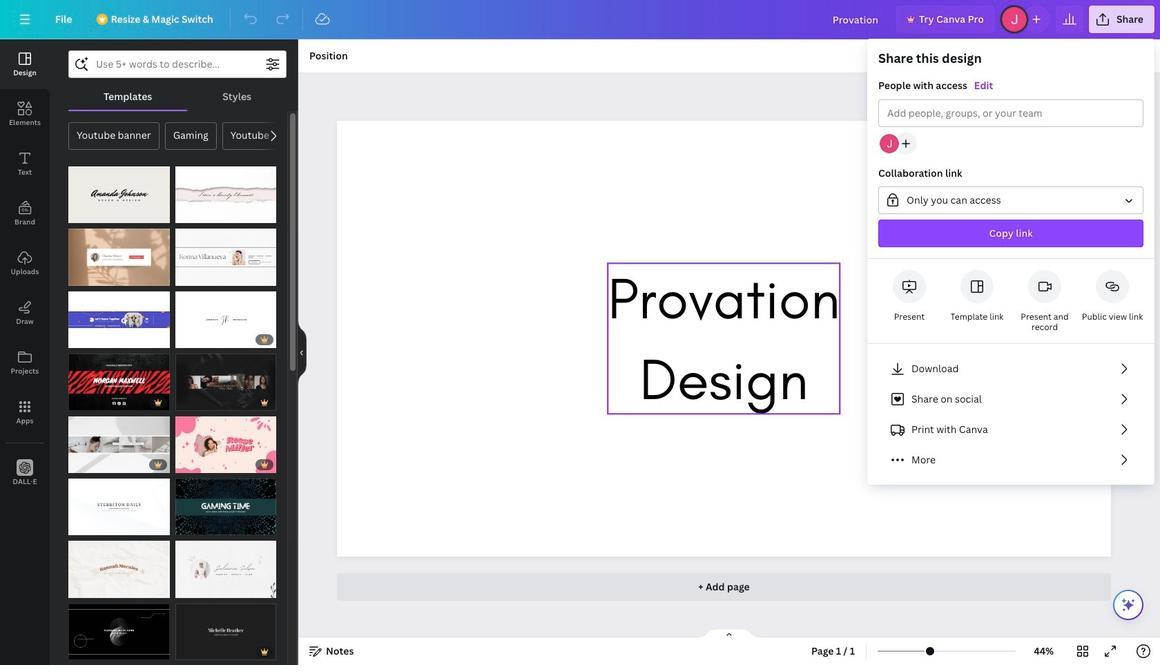 Task type: locate. For each thing, give the bounding box(es) containing it.
Add people, groups, or your team text field
[[888, 100, 1135, 126]]

list
[[879, 355, 1144, 474]]

black and white elegant youtube channel art image
[[175, 604, 276, 661]]

show pages image
[[696, 628, 763, 639]]

blue modern dance channel youtube banner group
[[68, 291, 170, 348]]

hide image
[[298, 319, 307, 385]]

white beige minimalist fashion youtube channel art group
[[175, 541, 276, 598]]

canva assistant image
[[1121, 597, 1137, 613]]

white beige minimalist fashion youtube channel art image
[[175, 541, 276, 598]]

feminine torn paper name youtube channel art image
[[175, 166, 276, 223]]

pink fun background youtube banner image
[[175, 416, 276, 473]]

group
[[868, 50, 1155, 259]]

beige gray clean aesthetic photo collage youtube banner group
[[68, 416, 170, 473]]

black and white simple minimalist futuristic gaming youtube banner group
[[68, 595, 170, 661]]

neutral simple minimalist lifestyle blogger youtube channel art image
[[68, 229, 170, 286]]

black minimalist photo collage makeup blog youtube banner group
[[175, 354, 276, 411]]

black and red frame morgan maxwell upload everyday youtube channel art group
[[68, 354, 170, 411]]

neutral simple minimalist lifestyle blogger youtube channel art group
[[68, 229, 170, 286]]

pink fun background youtube banner group
[[175, 416, 276, 473]]

Use 5+ words to describe... search field
[[96, 51, 259, 77]]

black and red frame morgan maxwell upload everyday youtube channel art image
[[68, 354, 170, 411]]

white grey dark blue light professional general news youtube banner group
[[68, 479, 170, 536]]

None button
[[879, 187, 1144, 214]]



Task type: vqa. For each thing, say whether or not it's contained in the screenshot.
Cocktail
no



Task type: describe. For each thing, give the bounding box(es) containing it.
black and ivory modern name youtube channel art group
[[68, 166, 170, 223]]

white name youtube channel art group
[[175, 291, 276, 348]]

Zoom button
[[1022, 640, 1067, 663]]

black and white elegant youtube channel art group
[[175, 595, 276, 661]]

side panel tab list
[[0, 39, 50, 498]]

black and white simple minimalist futuristic gaming youtube banner image
[[68, 604, 170, 661]]

blue modern dance channel youtube banner image
[[68, 291, 170, 348]]

white minimalist skincare review vlogger youtube banner image
[[175, 229, 276, 286]]

main menu bar
[[0, 0, 1161, 39]]

black and ivory modern name youtube channel art image
[[68, 166, 170, 223]]

brown and cream aesthetic paper beauty youtube channel art group
[[68, 541, 170, 598]]

modern gaming cover youtube channel art image
[[175, 479, 276, 536]]

Design title text field
[[822, 6, 891, 33]]

beige gray clean aesthetic photo collage youtube banner image
[[68, 416, 170, 473]]

white grey dark blue light professional general news youtube banner image
[[68, 479, 170, 536]]

white name youtube channel art image
[[175, 291, 276, 348]]

black minimalist photo collage makeup blog youtube banner image
[[175, 354, 276, 411]]



